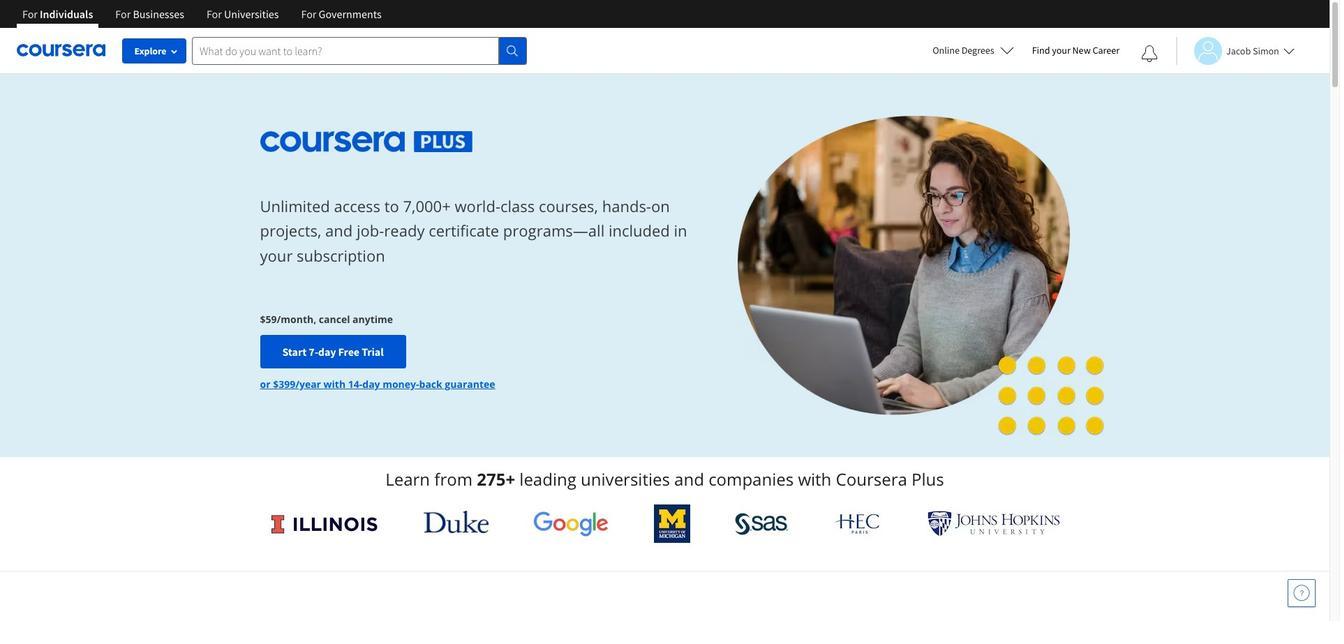 Task type: describe. For each thing, give the bounding box(es) containing it.
from
[[435, 468, 473, 491]]

for governments
[[301, 7, 382, 21]]

in
[[674, 220, 688, 241]]

start 7-day free trial
[[282, 345, 384, 359]]

back
[[419, 378, 443, 391]]

online degrees
[[933, 44, 995, 57]]

banner navigation
[[11, 0, 393, 38]]

companies
[[709, 468, 794, 491]]

included
[[609, 220, 670, 241]]

university of illinois at urbana-champaign image
[[270, 513, 379, 535]]

leading
[[520, 468, 577, 491]]

for for universities
[[207, 7, 222, 21]]

or $399 /year with 14-day money-back guarantee
[[260, 378, 495, 391]]

career
[[1093, 44, 1120, 57]]

universities
[[581, 468, 670, 491]]

explore button
[[122, 38, 186, 64]]

/month,
[[277, 313, 316, 326]]

1 horizontal spatial and
[[675, 468, 705, 491]]

find
[[1033, 44, 1051, 57]]

and inside unlimited access to 7,000+ world-class courses, hands-on projects, and job-ready certificate programs—all included in your subscription
[[325, 220, 353, 241]]

14-
[[348, 378, 363, 391]]

university of michigan image
[[654, 505, 690, 543]]

for individuals
[[22, 7, 93, 21]]

jacob simon button
[[1177, 37, 1295, 65]]

plus
[[912, 468, 945, 491]]

google image
[[534, 511, 609, 537]]

1 horizontal spatial with
[[798, 468, 832, 491]]

guarantee
[[445, 378, 495, 391]]

/year
[[295, 378, 321, 391]]

access
[[334, 196, 381, 217]]

on
[[651, 196, 670, 217]]

new
[[1073, 44, 1091, 57]]

1 horizontal spatial day
[[363, 378, 380, 391]]

projects,
[[260, 220, 321, 241]]

unlimited access to 7,000+ world-class courses, hands-on projects, and job-ready certificate programs—all included in your subscription
[[260, 196, 688, 266]]

start
[[282, 345, 307, 359]]

for for individuals
[[22, 7, 38, 21]]

for businesses
[[115, 7, 184, 21]]

unlimited
[[260, 196, 330, 217]]

0 horizontal spatial with
[[324, 378, 346, 391]]

coursera
[[836, 468, 908, 491]]

day inside button
[[318, 345, 336, 359]]

learn
[[386, 468, 430, 491]]

cancel
[[319, 313, 350, 326]]

anytime
[[353, 313, 393, 326]]

jacob
[[1227, 44, 1251, 57]]

$399
[[273, 378, 295, 391]]

for for businesses
[[115, 7, 131, 21]]

$59
[[260, 313, 277, 326]]

7-
[[309, 345, 318, 359]]

275+
[[477, 468, 515, 491]]



Task type: vqa. For each thing, say whether or not it's contained in the screenshot.
Python
no



Task type: locate. For each thing, give the bounding box(es) containing it.
for left "universities"
[[207, 7, 222, 21]]

find your new career
[[1033, 44, 1120, 57]]

free
[[338, 345, 360, 359]]

ready
[[384, 220, 425, 241]]

world-
[[455, 196, 501, 217]]

online degrees button
[[922, 35, 1026, 66]]

and up university of michigan image
[[675, 468, 705, 491]]

and up subscription
[[325, 220, 353, 241]]

your right find
[[1052, 44, 1071, 57]]

subscription
[[297, 245, 385, 266]]

1 horizontal spatial your
[[1052, 44, 1071, 57]]

with
[[324, 378, 346, 391], [798, 468, 832, 491]]

sas image
[[736, 513, 789, 535]]

jacob simon
[[1227, 44, 1280, 57]]

money-
[[383, 378, 419, 391]]

for left "governments" at left top
[[301, 7, 317, 21]]

your
[[1052, 44, 1071, 57], [260, 245, 293, 266]]

class
[[501, 196, 535, 217]]

simon
[[1253, 44, 1280, 57]]

4 for from the left
[[301, 7, 317, 21]]

3 for from the left
[[207, 7, 222, 21]]

0 vertical spatial your
[[1052, 44, 1071, 57]]

What do you want to learn? text field
[[192, 37, 499, 65]]

None search field
[[192, 37, 527, 65]]

coursera plus image
[[260, 131, 473, 152]]

for left businesses
[[115, 7, 131, 21]]

certificate
[[429, 220, 499, 241]]

day left free
[[318, 345, 336, 359]]

your inside unlimited access to 7,000+ world-class courses, hands-on projects, and job-ready certificate programs—all included in your subscription
[[260, 245, 293, 266]]

learn from 275+ leading universities and companies with coursera plus
[[386, 468, 945, 491]]

day left the money-
[[363, 378, 380, 391]]

day
[[318, 345, 336, 359], [363, 378, 380, 391]]

with left coursera
[[798, 468, 832, 491]]

1 for from the left
[[22, 7, 38, 21]]

0 vertical spatial day
[[318, 345, 336, 359]]

for universities
[[207, 7, 279, 21]]

to
[[385, 196, 399, 217]]

help center image
[[1294, 585, 1311, 602]]

duke university image
[[424, 511, 489, 533]]

governments
[[319, 7, 382, 21]]

or
[[260, 378, 271, 391]]

with left 14-
[[324, 378, 346, 391]]

hec paris image
[[834, 510, 883, 538]]

johns hopkins university image
[[928, 511, 1060, 537]]

your down 'projects,'
[[260, 245, 293, 266]]

0 vertical spatial with
[[324, 378, 346, 391]]

degrees
[[962, 44, 995, 57]]

1 vertical spatial and
[[675, 468, 705, 491]]

$59 /month, cancel anytime
[[260, 313, 393, 326]]

0 horizontal spatial your
[[260, 245, 293, 266]]

for left individuals
[[22, 7, 38, 21]]

individuals
[[40, 7, 93, 21]]

trial
[[362, 345, 384, 359]]

start 7-day free trial button
[[260, 335, 406, 369]]

for for governments
[[301, 7, 317, 21]]

online
[[933, 44, 960, 57]]

7,000+
[[403, 196, 451, 217]]

show notifications image
[[1142, 45, 1158, 62]]

0 horizontal spatial day
[[318, 345, 336, 359]]

2 for from the left
[[115, 7, 131, 21]]

0 vertical spatial and
[[325, 220, 353, 241]]

programs—all
[[503, 220, 605, 241]]

1 vertical spatial your
[[260, 245, 293, 266]]

job-
[[357, 220, 384, 241]]

and
[[325, 220, 353, 241], [675, 468, 705, 491]]

coursera image
[[17, 39, 105, 62]]

universities
[[224, 7, 279, 21]]

1 vertical spatial day
[[363, 378, 380, 391]]

1 vertical spatial with
[[798, 468, 832, 491]]

for
[[22, 7, 38, 21], [115, 7, 131, 21], [207, 7, 222, 21], [301, 7, 317, 21]]

businesses
[[133, 7, 184, 21]]

explore
[[134, 45, 167, 57]]

your inside 'link'
[[1052, 44, 1071, 57]]

find your new career link
[[1026, 42, 1127, 59]]

0 horizontal spatial and
[[325, 220, 353, 241]]

courses,
[[539, 196, 598, 217]]

hands-
[[602, 196, 651, 217]]



